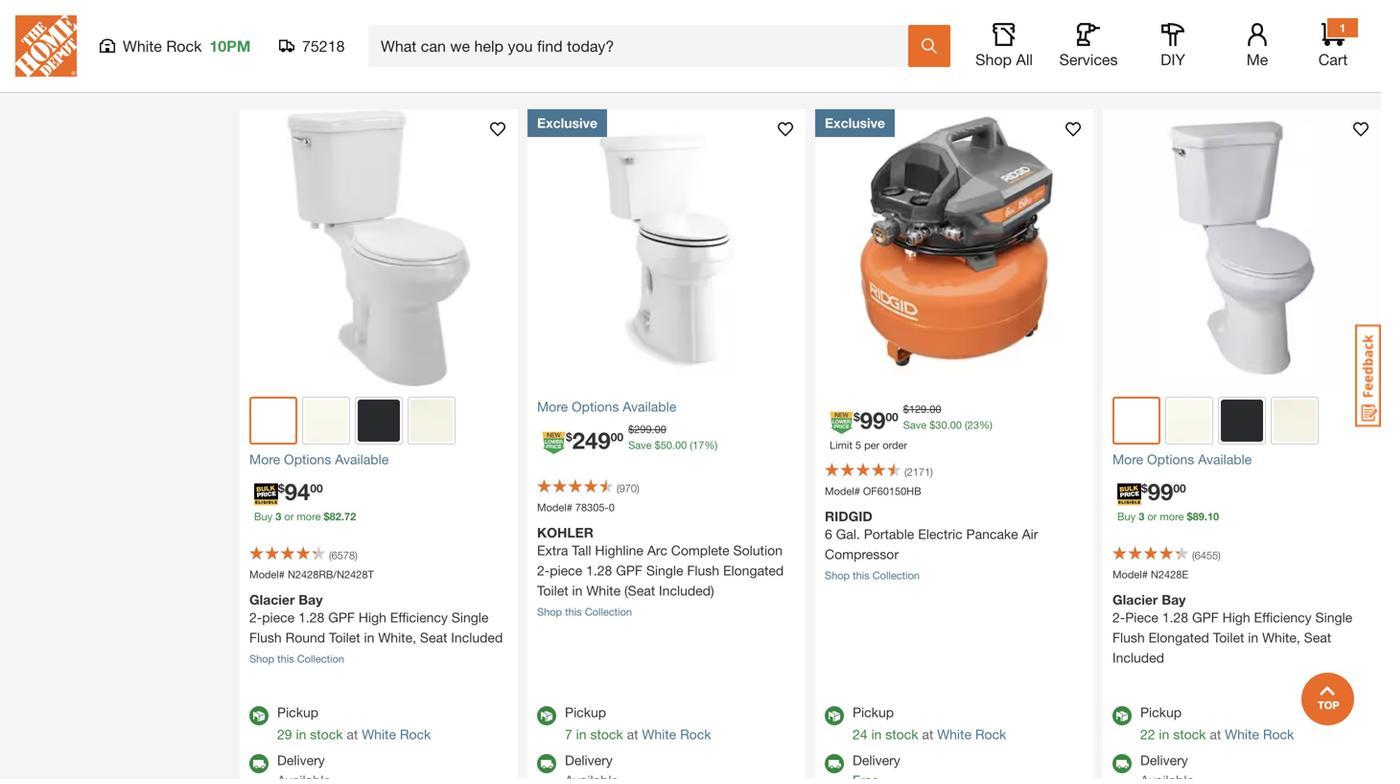 Task type: locate. For each thing, give the bounding box(es) containing it.
2 white, from the left
[[1262, 630, 1300, 646]]

3 down "$ 94 00"
[[275, 511, 281, 523]]

available for pickup image left 'pickup 22 in stock at white rock'
[[1112, 707, 1132, 726]]

stock inside pickup 24 in stock at white rock
[[885, 727, 918, 743]]

1.28 inside glacier bay 2-piece 1.28 gpf high efficiency single flush elongated toilet in white, seat included
[[1162, 610, 1188, 626]]

pickup up "24"
[[853, 705, 894, 721]]

1 horizontal spatial seat
[[1304, 630, 1331, 646]]

1 horizontal spatial glacier
[[1112, 592, 1158, 608]]

efficiency inside glacier bay 2-piece 1.28 gpf high efficiency single flush elongated toilet in white, seat included
[[1254, 610, 1312, 626]]

add to cart
[[337, 11, 421, 29], [624, 11, 709, 29], [912, 11, 996, 29], [1200, 11, 1284, 29]]

$ inside $ 249 00
[[566, 431, 572, 444]]

stock right 29
[[310, 727, 343, 743]]

n2428e
[[1151, 569, 1188, 581]]

1 vertical spatial collection
[[585, 606, 632, 619]]

included for glacier bay 2-piece 1.28 gpf high efficiency single flush round toilet in white, seat included shop this collection
[[451, 630, 503, 646]]

1 horizontal spatial white,
[[1262, 630, 1300, 646]]

toilet inside glacier bay 2-piece 1.28 gpf high efficiency single flush round toilet in white, seat included shop this collection
[[329, 630, 360, 646]]

black image
[[358, 400, 400, 442], [1221, 400, 1263, 442]]

2 horizontal spatial single
[[1315, 610, 1352, 626]]

gpf down "( 6455 )"
[[1192, 610, 1219, 626]]

3 to from the left
[[946, 11, 960, 29]]

delivery down the 7
[[565, 753, 613, 769]]

2 biscuit image from the left
[[1168, 400, 1210, 442]]

.
[[927, 403, 930, 416], [947, 419, 950, 432], [652, 423, 655, 436], [672, 439, 675, 452], [341, 511, 344, 523], [1204, 511, 1207, 523]]

high for round
[[359, 610, 386, 626]]

single
[[646, 563, 683, 579], [452, 610, 489, 626], [1315, 610, 1352, 626]]

2 more from the left
[[1160, 511, 1184, 523]]

2 horizontal spatial this
[[853, 570, 870, 582]]

white rock 10pm
[[123, 37, 251, 55]]

2 horizontal spatial gpf
[[1192, 610, 1219, 626]]

2 buy from the left
[[1117, 511, 1136, 523]]

1 vertical spatial 99
[[1148, 478, 1173, 505]]

collection down (seat
[[585, 606, 632, 619]]

stock inside pickup 7 in stock at white rock
[[590, 727, 623, 743]]

toilet for glacier bay 2-piece 1.28 gpf high efficiency single flush elongated toilet in white, seat included
[[1213, 630, 1244, 646]]

toilet down the 6455
[[1213, 630, 1244, 646]]

model# left n2428e at the bottom right
[[1112, 569, 1148, 581]]

4 to from the left
[[1233, 11, 1248, 29]]

2 horizontal spatial more options available link
[[1112, 450, 1371, 470]]

elongated inside the kohler extra tall highline arc complete solution 2-piece 1.28 gpf single flush elongated toilet in white (seat included) shop this collection
[[723, 563, 784, 579]]

00 right 30
[[950, 419, 962, 432]]

1 pickup from the left
[[277, 705, 318, 721]]

What can we help you find today? search field
[[381, 26, 907, 66]]

0 horizontal spatial high
[[359, 610, 386, 626]]

( inside $ 299 . 00 save $ 50 . 00 ( 17 %)
[[690, 439, 693, 452]]

more left "89"
[[1160, 511, 1184, 523]]

0 horizontal spatial toilet
[[329, 630, 360, 646]]

white image
[[1116, 401, 1157, 441]]

complete
[[671, 543, 730, 559]]

0 horizontal spatial seat
[[420, 630, 447, 646]]

me
[[1247, 50, 1268, 69]]

a
[[92, 22, 99, 38]]

bay down the model# n2428rb/n2428t
[[299, 592, 323, 608]]

air
[[1022, 527, 1038, 542]]

1 horizontal spatial more options available link
[[537, 397, 796, 417]]

99 up per
[[860, 407, 886, 434]]

1 horizontal spatial 3
[[1139, 511, 1144, 523]]

biscuit image for 99
[[1168, 400, 1210, 442]]

3 for 99
[[1139, 511, 1144, 523]]

0 vertical spatial 99
[[860, 407, 886, 434]]

exclusive
[[537, 115, 597, 131], [825, 115, 885, 131]]

more options available link up 10
[[1112, 450, 1371, 470]]

$ 99 00 for save
[[854, 407, 898, 434]]

flush left round
[[249, 630, 282, 646]]

tall
[[572, 543, 591, 559]]

or left "89"
[[1147, 511, 1157, 523]]

23
[[967, 419, 979, 432]]

solution
[[733, 543, 782, 559]]

1 horizontal spatial %)
[[979, 419, 992, 432]]

89
[[1193, 511, 1204, 523]]

rock inside pickup 24 in stock at white rock
[[975, 727, 1006, 743]]

flush for glacier bay 2-piece 1.28 gpf high efficiency single flush round toilet in white, seat included shop this collection
[[249, 630, 282, 646]]

99 for 3
[[1148, 478, 1173, 505]]

2 3 from the left
[[1139, 511, 1144, 523]]

stock right "24"
[[885, 727, 918, 743]]

1 white rock link from the left
[[362, 727, 431, 743]]

model# up kohler
[[537, 502, 572, 514]]

efficiency
[[390, 610, 448, 626], [1254, 610, 1312, 626]]

save down 299
[[628, 439, 652, 452]]

in inside glacier bay 2-piece 1.28 gpf high efficiency single flush elongated toilet in white, seat included
[[1248, 630, 1258, 646]]

more down "$ 94 00"
[[297, 511, 321, 523]]

299
[[634, 423, 652, 436]]

at inside 'pickup 22 in stock at white rock'
[[1210, 727, 1221, 743]]

1 horizontal spatial 99
[[1148, 478, 1173, 505]]

collection
[[872, 570, 920, 582], [585, 606, 632, 619], [297, 653, 344, 666]]

0 vertical spatial %)
[[979, 419, 992, 432]]

to
[[370, 11, 385, 29], [658, 11, 673, 29], [946, 11, 960, 29], [1233, 11, 1248, 29]]

3 compare from the left
[[942, 53, 997, 69]]

more up $ 249 00
[[537, 399, 568, 415]]

at right the 7
[[627, 727, 638, 743]]

0 horizontal spatial collection
[[297, 653, 344, 666]]

white rock link for pickup 24 in stock at white rock
[[937, 727, 1006, 743]]

more options available
[[537, 399, 676, 415], [249, 452, 389, 468], [1112, 452, 1252, 468]]

flush inside the kohler extra tall highline arc complete solution 2-piece 1.28 gpf single flush elongated toilet in white (seat included) shop this collection
[[687, 563, 719, 579]]

at inside pickup 24 in stock at white rock
[[922, 727, 933, 743]]

4 stock from the left
[[1173, 727, 1206, 743]]

single inside the kohler extra tall highline arc complete solution 2-piece 1.28 gpf single flush elongated toilet in white (seat included) shop this collection
[[646, 563, 683, 579]]

delivery down 22 at right bottom
[[1140, 753, 1188, 769]]

options up $ 249 00
[[572, 399, 619, 415]]

pickup for 29
[[277, 705, 318, 721]]

or
[[284, 511, 294, 523], [1147, 511, 1157, 523]]

00 left 299
[[611, 431, 623, 444]]

( for ( 970 )
[[617, 482, 619, 495]]

0 horizontal spatial piece
[[262, 610, 295, 626]]

collection down round
[[297, 653, 344, 666]]

rock for pickup 22 in stock at white rock
[[1263, 727, 1294, 743]]

more
[[537, 399, 568, 415], [249, 452, 280, 468], [1112, 452, 1143, 468]]

2 horizontal spatial more
[[1112, 452, 1143, 468]]

in inside glacier bay 2-piece 1.28 gpf high efficiency single flush round toilet in white, seat included shop this collection
[[364, 630, 374, 646]]

seat inside glacier bay 2-piece 1.28 gpf high efficiency single flush round toilet in white, seat included shop this collection
[[420, 630, 447, 646]]

1 horizontal spatial piece
[[550, 563, 582, 579]]

0 vertical spatial piece
[[550, 563, 582, 579]]

0 horizontal spatial single
[[452, 610, 489, 626]]

30
[[935, 419, 947, 432]]

0 horizontal spatial white,
[[378, 630, 416, 646]]

(
[[965, 419, 967, 432], [690, 439, 693, 452], [904, 466, 907, 479], [617, 482, 619, 495], [329, 550, 331, 562], [1192, 550, 1195, 562]]

flush
[[687, 563, 719, 579], [249, 630, 282, 646], [1112, 630, 1145, 646]]

buy for 99
[[1117, 511, 1136, 523]]

0 horizontal spatial black image
[[358, 400, 400, 442]]

model# 78305-0
[[537, 502, 615, 514]]

pickup for 24
[[853, 705, 894, 721]]

$ 99 00 up buy 3 or more $ 89 . 10
[[1141, 478, 1186, 505]]

75218
[[302, 37, 345, 55]]

gpf for glacier bay 2-piece 1.28 gpf high efficiency single flush round toilet in white, seat included shop this collection
[[328, 610, 355, 626]]

1 buy from the left
[[254, 511, 273, 523]]

available for 94
[[335, 452, 389, 468]]

gpf for glacier bay 2-piece 1.28 gpf high efficiency single flush elongated toilet in white, seat included
[[1192, 610, 1219, 626]]

toilet down extra
[[537, 583, 568, 599]]

elongated inside glacier bay 2-piece 1.28 gpf high efficiency single flush elongated toilet in white, seat included
[[1149, 630, 1209, 646]]

black image for 94
[[358, 400, 400, 442]]

( 2171 )
[[904, 466, 933, 479]]

at right 29
[[347, 727, 358, 743]]

82
[[330, 511, 341, 523]]

save inside $ 129 . 00 save $ 30 . 00 ( 23 %) limit 5 per order
[[903, 419, 927, 432]]

2 at from the left
[[627, 727, 638, 743]]

model# for model# n2428e
[[1112, 569, 1148, 581]]

available for pickup image
[[249, 707, 269, 726], [537, 707, 556, 726], [825, 707, 844, 726], [1112, 707, 1132, 726]]

0 horizontal spatial save
[[628, 439, 652, 452]]

1 available shipping image from the left
[[825, 755, 844, 774]]

0 vertical spatial this
[[853, 570, 870, 582]]

rock inside pickup 29 in stock at white rock
[[400, 727, 431, 743]]

0 horizontal spatial flush
[[249, 630, 282, 646]]

this down tall
[[565, 606, 582, 619]]

high right piece
[[1222, 610, 1250, 626]]

white left (seat
[[586, 583, 621, 599]]

pickup for 22
[[1140, 705, 1182, 721]]

biscuit image for 94
[[305, 400, 347, 442]]

1 horizontal spatial collection
[[585, 606, 632, 619]]

2 horizontal spatial flush
[[1112, 630, 1145, 646]]

biscuit image right white image in the right bottom of the page
[[1168, 400, 1210, 442]]

0 vertical spatial elongated
[[723, 563, 784, 579]]

rock inside 'pickup 22 in stock at white rock'
[[1263, 727, 1294, 743]]

available for pickup image left pickup 29 in stock at white rock
[[249, 707, 269, 726]]

more options available link up $ 299 . 00 save $ 50 . 00 ( 17 %)
[[537, 397, 796, 417]]

4 compare from the left
[[1230, 53, 1285, 69]]

2 horizontal spatial 2-
[[1112, 610, 1125, 626]]

included for glacier bay 2-piece 1.28 gpf high efficiency single flush elongated toilet in white, seat included
[[1112, 650, 1164, 666]]

bone image
[[410, 400, 453, 442]]

high inside glacier bay 2-piece 1.28 gpf high efficiency single flush round toilet in white, seat included shop this collection
[[359, 610, 386, 626]]

buy left 82
[[254, 511, 273, 523]]

$ up 5
[[854, 410, 860, 424]]

white, inside glacier bay 2-piece 1.28 gpf high efficiency single flush elongated toilet in white, seat included
[[1262, 630, 1300, 646]]

efficiency inside glacier bay 2-piece 1.28 gpf high efficiency single flush round toilet in white, seat included shop this collection
[[390, 610, 448, 626]]

buy
[[254, 511, 273, 523], [1117, 511, 1136, 523]]

add to cart button
[[249, 0, 508, 41], [537, 0, 796, 41], [825, 0, 1084, 41], [1112, 0, 1371, 41]]

2 to from the left
[[658, 11, 673, 29]]

3 white rock link from the left
[[937, 727, 1006, 743]]

model# n2428rb/n2428t
[[249, 569, 374, 581]]

collection inside glacier bay 2-piece 1.28 gpf high efficiency single flush round toilet in white, seat included shop this collection
[[297, 653, 344, 666]]

1 white, from the left
[[378, 630, 416, 646]]

white right a
[[123, 37, 162, 55]]

0 horizontal spatial more options available link
[[249, 450, 508, 470]]

2 or from the left
[[1147, 511, 1157, 523]]

2 delivery from the left
[[565, 753, 613, 769]]

0 vertical spatial shop this collection link
[[825, 570, 920, 582]]

shop inside the kohler extra tall highline arc complete solution 2-piece 1.28 gpf single flush elongated toilet in white (seat included) shop this collection
[[537, 606, 562, 619]]

rock
[[166, 37, 202, 55], [400, 727, 431, 743], [680, 727, 711, 743], [975, 727, 1006, 743], [1263, 727, 1294, 743]]

white right 29
[[362, 727, 396, 743]]

$ up model# 78305-0
[[566, 431, 572, 444]]

0 horizontal spatial 3
[[275, 511, 281, 523]]

1 horizontal spatial available
[[623, 399, 676, 415]]

toilet right round
[[329, 630, 360, 646]]

1 at from the left
[[347, 727, 358, 743]]

00 up buy 3 or more $ 82 . 72
[[310, 482, 323, 495]]

white rock link for pickup 29 in stock at white rock
[[362, 727, 431, 743]]

stock inside 'pickup 22 in stock at white rock'
[[1173, 727, 1206, 743]]

00
[[930, 403, 941, 416], [886, 410, 898, 424], [950, 419, 962, 432], [655, 423, 666, 436], [611, 431, 623, 444], [675, 439, 687, 452], [310, 482, 323, 495], [1173, 482, 1186, 495]]

$ 99 00 up per
[[854, 407, 898, 434]]

white rock link
[[362, 727, 431, 743], [642, 727, 711, 743], [937, 727, 1006, 743], [1225, 727, 1294, 743]]

available shipping image
[[825, 755, 844, 774], [1112, 755, 1132, 774]]

or down 94
[[284, 511, 294, 523]]

at for 29 in stock
[[347, 727, 358, 743]]

0 horizontal spatial more options available
[[249, 452, 389, 468]]

available shipping image for 7 in stock
[[537, 755, 556, 774]]

0 horizontal spatial available shipping image
[[825, 755, 844, 774]]

1 black image from the left
[[358, 400, 400, 442]]

stock for 22 in stock
[[1173, 727, 1206, 743]]

in down tall
[[572, 583, 583, 599]]

bay inside glacier bay 2-piece 1.28 gpf high efficiency single flush elongated toilet in white, seat included
[[1162, 592, 1186, 608]]

bay down n2428e at the bottom right
[[1162, 592, 1186, 608]]

0 horizontal spatial included
[[451, 630, 503, 646]]

to for second add to cart button
[[658, 11, 673, 29]]

included inside glacier bay 2-piece 1.28 gpf high efficiency single flush elongated toilet in white, seat included
[[1112, 650, 1164, 666]]

1 vertical spatial this
[[565, 606, 582, 619]]

bay for piece
[[299, 592, 323, 608]]

pickup inside pickup 24 in stock at white rock
[[853, 705, 894, 721]]

$ 129 . 00 save $ 30 . 00 ( 23 %) limit 5 per order
[[830, 403, 992, 452]]

pickup 24 in stock at white rock
[[853, 705, 1006, 743]]

1 horizontal spatial included
[[1112, 650, 1164, 666]]

n2428rb/n2428t
[[288, 569, 374, 581]]

in inside pickup 7 in stock at white rock
[[576, 727, 587, 743]]

2-
[[537, 563, 550, 579], [249, 610, 262, 626], [1112, 610, 1125, 626]]

compare for second add to cart button
[[654, 53, 710, 69]]

available up 72
[[335, 452, 389, 468]]

2 horizontal spatial more options available
[[1112, 452, 1252, 468]]

white image
[[253, 401, 293, 441]]

1 vertical spatial piece
[[262, 610, 295, 626]]

rock inside pickup 7 in stock at white rock
[[680, 727, 711, 743]]

cart
[[389, 11, 421, 29], [677, 11, 709, 29], [965, 11, 996, 29], [1252, 11, 1284, 29], [1318, 50, 1348, 69]]

1 horizontal spatial $ 99 00
[[1141, 478, 1186, 505]]

4 at from the left
[[1210, 727, 1221, 743]]

2 exclusive from the left
[[825, 115, 885, 131]]

1 exclusive from the left
[[537, 115, 597, 131]]

1 3 from the left
[[275, 511, 281, 523]]

delivery for 24
[[853, 753, 900, 769]]

99
[[860, 407, 886, 434], [1148, 478, 1173, 505]]

0 horizontal spatial or
[[284, 511, 294, 523]]

4 white rock link from the left
[[1225, 727, 1294, 743]]

0 horizontal spatial $ 99 00
[[854, 407, 898, 434]]

%) inside $ 129 . 00 save $ 30 . 00 ( 23 %) limit 5 per order
[[979, 419, 992, 432]]

4 delivery from the left
[[1140, 753, 1188, 769]]

save inside $ 299 . 00 save $ 50 . 00 ( 17 %)
[[628, 439, 652, 452]]

white inside pickup 7 in stock at white rock
[[642, 727, 676, 743]]

2 horizontal spatial available
[[1198, 452, 1252, 468]]

included
[[451, 630, 503, 646], [1112, 650, 1164, 666]]

1 horizontal spatial high
[[1222, 610, 1250, 626]]

$ up buy 3 or more $ 89 . 10
[[1141, 482, 1148, 495]]

at
[[347, 727, 358, 743], [627, 727, 638, 743], [922, 727, 933, 743], [1210, 727, 1221, 743]]

1 horizontal spatial 1.28
[[586, 563, 612, 579]]

more options available link up 72
[[249, 450, 508, 470]]

save down 129 on the bottom right
[[903, 419, 927, 432]]

3 add from the left
[[912, 11, 941, 29]]

shop this collection link down (seat
[[537, 606, 632, 619]]

0 vertical spatial included
[[451, 630, 503, 646]]

2- inside glacier bay 2-piece 1.28 gpf high efficiency single flush round toilet in white, seat included shop this collection
[[249, 610, 262, 626]]

1 stock from the left
[[310, 727, 343, 743]]

1.28 for glacier bay 2-piece 1.28 gpf high efficiency single flush round toilet in white, seat included shop this collection
[[298, 610, 324, 626]]

model#
[[825, 485, 860, 498], [537, 502, 572, 514], [249, 569, 285, 581], [1112, 569, 1148, 581]]

high for elongated
[[1222, 610, 1250, 626]]

save for 299
[[628, 439, 652, 452]]

2 efficiency from the left
[[1254, 610, 1312, 626]]

1 horizontal spatial flush
[[687, 563, 719, 579]]

1 horizontal spatial biscuit image
[[1168, 400, 1210, 442]]

$ inside "$ 94 00"
[[278, 482, 285, 495]]

1 efficiency from the left
[[390, 610, 448, 626]]

$
[[903, 403, 909, 416], [854, 410, 860, 424], [930, 419, 935, 432], [628, 423, 634, 436], [566, 431, 572, 444], [655, 439, 660, 452], [278, 482, 285, 495], [1141, 482, 1148, 495], [324, 511, 330, 523], [1187, 511, 1193, 523]]

1 compare from the left
[[366, 53, 422, 69]]

0 horizontal spatial more
[[297, 511, 321, 523]]

in inside pickup 24 in stock at white rock
[[871, 727, 882, 743]]

model# left n2428rb/n2428t
[[249, 569, 285, 581]]

2- down extra
[[537, 563, 550, 579]]

0 horizontal spatial available
[[335, 452, 389, 468]]

1 seat from the left
[[420, 630, 447, 646]]

1.28 inside glacier bay 2-piece 1.28 gpf high efficiency single flush round toilet in white, seat included shop this collection
[[298, 610, 324, 626]]

options down white image in the right bottom of the page
[[1147, 452, 1194, 468]]

biscuit image right white icon
[[305, 400, 347, 442]]

flush inside glacier bay 2-piece 1.28 gpf high efficiency single flush round toilet in white, seat included shop this collection
[[249, 630, 282, 646]]

1 vertical spatial save
[[628, 439, 652, 452]]

1.28 up round
[[298, 610, 324, 626]]

2 horizontal spatial toilet
[[1213, 630, 1244, 646]]

flush for glacier bay 2-piece 1.28 gpf high efficiency single flush elongated toilet in white, seat included
[[1112, 630, 1145, 646]]

2 available for pickup image from the left
[[537, 707, 556, 726]]

2 available shipping image from the left
[[1112, 755, 1132, 774]]

shop this collection link down the compressor
[[825, 570, 920, 582]]

2 high from the left
[[1222, 610, 1250, 626]]

available
[[623, 399, 676, 415], [335, 452, 389, 468], [1198, 452, 1252, 468]]

00 inside "$ 94 00"
[[310, 482, 323, 495]]

collection down the compressor
[[872, 570, 920, 582]]

in
[[572, 583, 583, 599], [364, 630, 374, 646], [1248, 630, 1258, 646], [296, 727, 306, 743], [576, 727, 587, 743], [871, 727, 882, 743], [1159, 727, 1169, 743]]

1 vertical spatial %)
[[704, 439, 718, 452]]

2 pickup from the left
[[565, 705, 606, 721]]

gpf inside glacier bay 2-piece 1.28 gpf high efficiency single flush elongated toilet in white, seat included
[[1192, 610, 1219, 626]]

0 horizontal spatial exclusive
[[537, 115, 597, 131]]

)
[[930, 466, 933, 479], [637, 482, 639, 495], [355, 550, 358, 562], [1218, 550, 1221, 562]]

single inside glacier bay 2-piece 1.28 gpf high efficiency single flush round toilet in white, seat included shop this collection
[[452, 610, 489, 626]]

0 horizontal spatial more
[[249, 452, 280, 468]]

3 left "89"
[[1139, 511, 1144, 523]]

white inside 'pickup 22 in stock at white rock'
[[1225, 727, 1259, 743]]

2 available shipping image from the left
[[537, 755, 556, 774]]

delivery
[[277, 753, 325, 769], [565, 753, 613, 769], [853, 753, 900, 769], [1140, 753, 1188, 769]]

1 horizontal spatial exclusive
[[825, 115, 885, 131]]

at right 22 at right bottom
[[1210, 727, 1221, 743]]

single inside glacier bay 2-piece 1.28 gpf high efficiency single flush elongated toilet in white, seat included
[[1315, 610, 1352, 626]]

3 for 94
[[275, 511, 281, 523]]

2 vertical spatial this
[[277, 653, 294, 666]]

1 horizontal spatial available shipping image
[[537, 755, 556, 774]]

1 delivery from the left
[[277, 753, 325, 769]]

1 horizontal spatial efficiency
[[1254, 610, 1312, 626]]

gpf inside the kohler extra tall highline arc complete solution 2-piece 1.28 gpf single flush elongated toilet in white (seat included) shop this collection
[[616, 563, 643, 579]]

piece inside glacier bay 2-piece 1.28 gpf high efficiency single flush round toilet in white, seat included shop this collection
[[262, 610, 295, 626]]

) for ( 2171 )
[[930, 466, 933, 479]]

stock right 22 at right bottom
[[1173, 727, 1206, 743]]

stock right the 7
[[590, 727, 623, 743]]

this
[[853, 570, 870, 582], [565, 606, 582, 619], [277, 653, 294, 666]]

1 horizontal spatial toilet
[[537, 583, 568, 599]]

2 vertical spatial collection
[[297, 653, 344, 666]]

1 horizontal spatial black image
[[1221, 400, 1263, 442]]

0 vertical spatial save
[[903, 419, 927, 432]]

biscuit image
[[305, 400, 347, 442], [1168, 400, 1210, 442]]

1 horizontal spatial more options available
[[537, 399, 676, 415]]

shop
[[975, 50, 1012, 69], [825, 570, 850, 582], [537, 606, 562, 619], [249, 653, 274, 666]]

0 horizontal spatial gpf
[[328, 610, 355, 626]]

in up 'pickup 22 in stock at white rock'
[[1248, 630, 1258, 646]]

glacier inside glacier bay 2-piece 1.28 gpf high efficiency single flush round toilet in white, seat included shop this collection
[[249, 592, 295, 608]]

bay inside glacier bay 2-piece 1.28 gpf high efficiency single flush round toilet in white, seat included shop this collection
[[299, 592, 323, 608]]

piece up round
[[262, 610, 295, 626]]

in inside 'pickup 22 in stock at white rock'
[[1159, 727, 1169, 743]]

model# for model# 78305-0
[[537, 502, 572, 514]]

white, for round
[[378, 630, 416, 646]]

0 horizontal spatial biscuit image
[[305, 400, 347, 442]]

seat for glacier bay 2-piece 1.28 gpf high efficiency single flush round toilet in white, seat included shop this collection
[[420, 630, 447, 646]]

10
[[1207, 511, 1219, 523]]

2 black image from the left
[[1221, 400, 1263, 442]]

gpf inside glacier bay 2-piece 1.28 gpf high efficiency single flush round toilet in white, seat included shop this collection
[[328, 610, 355, 626]]

1 horizontal spatial more
[[1160, 511, 1184, 523]]

glacier bay 2-piece 1.28 gpf high efficiency single flush elongated toilet in white, seat included
[[1112, 592, 1352, 666]]

save for 129
[[903, 419, 927, 432]]

1 horizontal spatial this
[[565, 606, 582, 619]]

glacier up piece
[[1112, 592, 1158, 608]]

to for 2nd add to cart button from the right
[[946, 11, 960, 29]]

2- inside glacier bay 2-piece 1.28 gpf high efficiency single flush elongated toilet in white, seat included
[[1112, 610, 1125, 626]]

shop this collection link
[[825, 570, 920, 582], [537, 606, 632, 619], [249, 653, 344, 666]]

white right the 7
[[642, 727, 676, 743]]

2 vertical spatial shop this collection link
[[249, 653, 344, 666]]

0 horizontal spatial options
[[284, 452, 331, 468]]

3 delivery from the left
[[853, 753, 900, 769]]

%) inside $ 299 . 00 save $ 50 . 00 ( 17 %)
[[704, 439, 718, 452]]

more down white icon
[[249, 452, 280, 468]]

0 horizontal spatial %)
[[704, 439, 718, 452]]

2- down the model# n2428rb/n2428t
[[249, 610, 262, 626]]

elongated
[[723, 563, 784, 579], [1149, 630, 1209, 646]]

more down white image in the right bottom of the page
[[1112, 452, 1143, 468]]

2 horizontal spatial options
[[1147, 452, 1194, 468]]

in inside the kohler extra tall highline arc complete solution 2-piece 1.28 gpf single flush elongated toilet in white (seat included) shop this collection
[[572, 583, 583, 599]]

3 available for pickup image from the left
[[825, 707, 844, 726]]

2-piece 1.28 gpf high efficiency single flush elongated toilet in white, seat included image
[[1103, 109, 1381, 387]]

0 horizontal spatial 1.28
[[298, 610, 324, 626]]

$ 249 00
[[566, 427, 623, 454]]

gpf down highline
[[616, 563, 643, 579]]

22
[[1140, 727, 1155, 743]]

2 glacier from the left
[[1112, 592, 1158, 608]]

shop this collection link down round
[[249, 653, 344, 666]]

1 available for pickup image from the left
[[249, 707, 269, 726]]

0 horizontal spatial buy
[[254, 511, 273, 523]]

in right round
[[364, 630, 374, 646]]

feedback link image
[[1355, 324, 1381, 428]]

available shipping image for 22 in stock
[[1112, 755, 1132, 774]]

white right "24"
[[937, 727, 971, 743]]

00 up 50
[[655, 423, 666, 436]]

pickup inside 'pickup 22 in stock at white rock'
[[1140, 705, 1182, 721]]

1 vertical spatial included
[[1112, 650, 1164, 666]]

1 horizontal spatial shop this collection link
[[537, 606, 632, 619]]

%) right 30
[[979, 419, 992, 432]]

1 glacier from the left
[[249, 592, 295, 608]]

compare
[[366, 53, 422, 69], [654, 53, 710, 69], [942, 53, 997, 69], [1230, 53, 1285, 69]]

available for pickup image for 29
[[249, 707, 269, 726]]

more options available link for 99
[[1112, 450, 1371, 470]]

options up "$ 94 00"
[[284, 452, 331, 468]]

pickup
[[277, 705, 318, 721], [565, 705, 606, 721], [853, 705, 894, 721], [1140, 705, 1182, 721]]

available for pickup image left pickup 7 in stock at white rock
[[537, 707, 556, 726]]

flush inside glacier bay 2-piece 1.28 gpf high efficiency single flush elongated toilet in white, seat included
[[1112, 630, 1145, 646]]

) for ( 970 )
[[637, 482, 639, 495]]

elongated down piece
[[1149, 630, 1209, 646]]

1 horizontal spatial available shipping image
[[1112, 755, 1132, 774]]

white inside pickup 24 in stock at white rock
[[937, 727, 971, 743]]

1 horizontal spatial single
[[646, 563, 683, 579]]

0 horizontal spatial shop this collection link
[[249, 653, 344, 666]]

glacier down the model# n2428rb/n2428t
[[249, 592, 295, 608]]

3 at from the left
[[922, 727, 933, 743]]

3 stock from the left
[[885, 727, 918, 743]]

included inside glacier bay 2-piece 1.28 gpf high efficiency single flush round toilet in white, seat included shop this collection
[[451, 630, 503, 646]]

%)
[[979, 419, 992, 432], [704, 439, 718, 452]]

elongated down solution
[[723, 563, 784, 579]]

more options available link
[[537, 397, 796, 417], [249, 450, 508, 470], [1112, 450, 1371, 470]]

1 to from the left
[[370, 11, 385, 29]]

this down the compressor
[[853, 570, 870, 582]]

4 available for pickup image from the left
[[1112, 707, 1132, 726]]

1 vertical spatial elongated
[[1149, 630, 1209, 646]]

available for pickup image for 24
[[825, 707, 844, 726]]

bay
[[299, 592, 323, 608], [1162, 592, 1186, 608]]

included)
[[659, 583, 714, 599]]

1 horizontal spatial or
[[1147, 511, 1157, 523]]

2 horizontal spatial 1.28
[[1162, 610, 1188, 626]]

1 available shipping image from the left
[[249, 755, 269, 774]]

0 horizontal spatial glacier
[[249, 592, 295, 608]]

1.28 down tall
[[586, 563, 612, 579]]

3 pickup from the left
[[853, 705, 894, 721]]

pickup 22 in stock at white rock
[[1140, 705, 1294, 743]]

glacier for piece
[[249, 592, 295, 608]]

shop this collection link for 3
[[249, 653, 344, 666]]

delivery down 29
[[277, 753, 325, 769]]

1 more from the left
[[297, 511, 321, 523]]

seat inside glacier bay 2-piece 1.28 gpf high efficiency single flush elongated toilet in white, seat included
[[1304, 630, 1331, 646]]

2 compare from the left
[[654, 53, 710, 69]]

white inside pickup 29 in stock at white rock
[[362, 727, 396, 743]]

high inside glacier bay 2-piece 1.28 gpf high efficiency single flush elongated toilet in white, seat included
[[1222, 610, 1250, 626]]

white, inside glacier bay 2-piece 1.28 gpf high efficiency single flush round toilet in white, seat included shop this collection
[[378, 630, 416, 646]]

in right 22 at right bottom
[[1159, 727, 1169, 743]]

2 horizontal spatial shop this collection link
[[825, 570, 920, 582]]

2 seat from the left
[[1304, 630, 1331, 646]]

available shipping image
[[249, 755, 269, 774], [537, 755, 556, 774]]

2- inside the kohler extra tall highline arc complete solution 2-piece 1.28 gpf single flush elongated toilet in white (seat included) shop this collection
[[537, 563, 550, 579]]

2 stock from the left
[[590, 727, 623, 743]]

pickup inside pickup 29 in stock at white rock
[[277, 705, 318, 721]]

99 up buy 3 or more $ 89 . 10
[[1148, 478, 1173, 505]]

to for first add to cart button from right
[[1233, 11, 1248, 29]]

2 white rock link from the left
[[642, 727, 711, 743]]

white right 22 at right bottom
[[1225, 727, 1259, 743]]

flush down piece
[[1112, 630, 1145, 646]]

0 horizontal spatial bay
[[299, 592, 323, 608]]

1 biscuit image from the left
[[305, 400, 347, 442]]

2 horizontal spatial collection
[[872, 570, 920, 582]]

in right the 7
[[576, 727, 587, 743]]

1 high from the left
[[359, 610, 386, 626]]

3
[[275, 511, 281, 523], [1139, 511, 1144, 523]]

0 horizontal spatial 99
[[860, 407, 886, 434]]

white for pickup 29 in stock at white rock
[[362, 727, 396, 743]]

white, for elongated
[[1262, 630, 1300, 646]]

at for 7 in stock
[[627, 727, 638, 743]]

black image for 99
[[1221, 400, 1263, 442]]

0 vertical spatial collection
[[872, 570, 920, 582]]

4 pickup from the left
[[1140, 705, 1182, 721]]

available shipping image for 24 in stock
[[825, 755, 844, 774]]

toilet inside glacier bay 2-piece 1.28 gpf high efficiency single flush elongated toilet in white, seat included
[[1213, 630, 1244, 646]]

gal.
[[836, 527, 860, 542]]

at inside pickup 29 in stock at white rock
[[347, 727, 358, 743]]

save
[[903, 419, 927, 432], [628, 439, 652, 452]]

0 horizontal spatial this
[[277, 653, 294, 666]]

pickup up 29
[[277, 705, 318, 721]]

1 vertical spatial $ 99 00
[[1141, 478, 1186, 505]]

gpf down n2428rb/n2428t
[[328, 610, 355, 626]]

available for pickup image for 22
[[1112, 707, 1132, 726]]

6578
[[331, 550, 355, 562]]

stock inside pickup 29 in stock at white rock
[[310, 727, 343, 743]]

0 horizontal spatial elongated
[[723, 563, 784, 579]]

%) right 50
[[704, 439, 718, 452]]

glacier inside glacier bay 2-piece 1.28 gpf high efficiency single flush elongated toilet in white, seat included
[[1112, 592, 1158, 608]]

this down round
[[277, 653, 294, 666]]

0 vertical spatial $ 99 00
[[854, 407, 898, 434]]

pickup inside pickup 7 in stock at white rock
[[565, 705, 606, 721]]

stock for 29 in stock
[[310, 727, 343, 743]]

0 horizontal spatial available shipping image
[[249, 755, 269, 774]]

1 or from the left
[[284, 511, 294, 523]]

4 add to cart button from the left
[[1112, 0, 1371, 41]]

4 add from the left
[[1200, 11, 1229, 29]]

2 bay from the left
[[1162, 592, 1186, 608]]

1 vertical spatial shop this collection link
[[537, 606, 632, 619]]

1 bay from the left
[[299, 592, 323, 608]]

at inside pickup 7 in stock at white rock
[[627, 727, 638, 743]]

cart 1
[[1318, 21, 1348, 69]]

at for 24 in stock
[[922, 727, 933, 743]]



Task type: describe. For each thing, give the bounding box(es) containing it.
$ left 72
[[324, 511, 330, 523]]

single for glacier bay 2-piece 1.28 gpf high efficiency single flush elongated toilet in white, seat included
[[1315, 610, 1352, 626]]

(seat
[[624, 583, 655, 599]]

$ 299 . 00 save $ 50 . 00 ( 17 %)
[[628, 423, 718, 452]]

78305-
[[575, 502, 609, 514]]

( for ( 2171 )
[[904, 466, 907, 479]]

$ 94 00
[[278, 478, 323, 505]]

model# of60150hb
[[825, 485, 921, 498]]

00 left 129 on the bottom right
[[886, 410, 898, 424]]

white for pickup 22 in stock at white rock
[[1225, 727, 1259, 743]]

pickup 7 in stock at white rock
[[565, 705, 711, 743]]

1.28 inside the kohler extra tall highline arc complete solution 2-piece 1.28 gpf single flush elongated toilet in white (seat included) shop this collection
[[586, 563, 612, 579]]

pickup 29 in stock at white rock
[[277, 705, 431, 743]]

( 6455 )
[[1192, 550, 1221, 562]]

kohler extra tall highline arc complete solution 2-piece 1.28 gpf single flush elongated toilet in white (seat included) shop this collection
[[537, 525, 784, 619]]

( for ( 6578 )
[[329, 550, 331, 562]]

collection inside the kohler extra tall highline arc complete solution 2-piece 1.28 gpf single flush elongated toilet in white (seat included) shop this collection
[[585, 606, 632, 619]]

piece
[[1125, 610, 1158, 626]]

$ up order on the bottom right of page
[[903, 403, 909, 416]]

model# n2428e
[[1112, 569, 1188, 581]]

compressor
[[825, 547, 899, 562]]

first, select a
[[19, 22, 103, 38]]

29
[[277, 727, 292, 743]]

or for 99
[[1147, 511, 1157, 523]]

) for ( 6455 )
[[1218, 550, 1221, 562]]

bay for piece
[[1162, 592, 1186, 608]]

%) for 17
[[704, 439, 718, 452]]

4 add to cart from the left
[[1200, 11, 1284, 29]]

this inside glacier bay 2-piece 1.28 gpf high efficiency single flush round toilet in white, seat included shop this collection
[[277, 653, 294, 666]]

cart for second add to cart button
[[677, 11, 709, 29]]

1 add from the left
[[337, 11, 366, 29]]

shop all button
[[973, 23, 1035, 69]]

cart for 2nd add to cart button from the right
[[965, 11, 996, 29]]

3 add to cart button from the left
[[825, 0, 1084, 41]]

compare for first add to cart button from right
[[1230, 53, 1285, 69]]

compare for 2nd add to cart button from the right
[[942, 53, 997, 69]]

white inside the kohler extra tall highline arc complete solution 2-piece 1.28 gpf single flush elongated toilet in white (seat included) shop this collection
[[586, 583, 621, 599]]

diy button
[[1142, 23, 1204, 69]]

services
[[1059, 50, 1118, 69]]

0
[[609, 502, 615, 514]]

in inside pickup 29 in stock at white rock
[[296, 727, 306, 743]]

first,
[[19, 22, 49, 38]]

per
[[864, 439, 880, 452]]

rock for pickup 7 in stock at white rock
[[680, 727, 711, 743]]

2 add to cart button from the left
[[537, 0, 796, 41]]

more for 94
[[297, 511, 321, 523]]

this inside the kohler extra tall highline arc complete solution 2-piece 1.28 gpf single flush elongated toilet in white (seat included) shop this collection
[[565, 606, 582, 619]]

1
[[1339, 21, 1346, 35]]

more options available for 99
[[1112, 452, 1252, 468]]

exclusive for pickup 7 in stock at white rock
[[537, 115, 597, 131]]

99 for save
[[860, 407, 886, 434]]

$ 99 00 for 3
[[1141, 478, 1186, 505]]

00 right 50
[[675, 439, 687, 452]]

white for pickup 24 in stock at white rock
[[937, 727, 971, 743]]

electric
[[918, 527, 963, 542]]

collection inside ridgid 6 gal. portable electric pancake air compressor shop this collection
[[872, 570, 920, 582]]

10pm
[[209, 37, 251, 55]]

ridgid
[[825, 509, 872, 525]]

available for pickup image for 7
[[537, 707, 556, 726]]

17
[[693, 439, 704, 452]]

limit
[[830, 439, 852, 452]]

shop inside glacier bay 2-piece 1.28 gpf high efficiency single flush round toilet in white, seat included shop this collection
[[249, 653, 274, 666]]

( inside $ 129 . 00 save $ 30 . 00 ( 23 %) limit 5 per order
[[965, 419, 967, 432]]

$ left the 17
[[655, 439, 660, 452]]

( 6578 )
[[329, 550, 358, 562]]

970
[[619, 482, 637, 495]]

shop inside shop all button
[[975, 50, 1012, 69]]

available for 99
[[1198, 452, 1252, 468]]

arc
[[647, 543, 667, 559]]

3 add to cart from the left
[[912, 11, 996, 29]]

more options available link for 94
[[249, 450, 508, 470]]

1 add to cart from the left
[[337, 11, 421, 29]]

00 up 30
[[930, 403, 941, 416]]

shop all
[[975, 50, 1033, 69]]

toilet for glacier bay 2-piece 1.28 gpf high efficiency single flush round toilet in white, seat included shop this collection
[[329, 630, 360, 646]]

model# for model# of60150hb
[[825, 485, 860, 498]]

2 add from the left
[[624, 11, 654, 29]]

highline
[[595, 543, 643, 559]]

pickup for 7
[[565, 705, 606, 721]]

options for 99
[[1147, 452, 1194, 468]]

2- for glacier bay 2-piece 1.28 gpf high efficiency single flush elongated toilet in white, seat included
[[1112, 610, 1125, 626]]

to for 1st add to cart button from left
[[370, 11, 385, 29]]

7
[[565, 727, 572, 743]]

pancake
[[966, 527, 1018, 542]]

efficiency for glacier bay 2-piece 1.28 gpf high efficiency single flush round toilet in white, seat included shop this collection
[[390, 610, 448, 626]]

cart for 1st add to cart button from left
[[389, 11, 421, 29]]

2- for glacier bay 2-piece 1.28 gpf high efficiency single flush round toilet in white, seat included shop this collection
[[249, 610, 262, 626]]

glacier bay 2-piece 1.28 gpf high efficiency single flush round toilet in white, seat included shop this collection
[[249, 592, 503, 666]]

white rock link for pickup 22 in stock at white rock
[[1225, 727, 1294, 743]]

94
[[285, 478, 310, 505]]

$ left 23
[[930, 419, 935, 432]]

( 970 )
[[617, 482, 639, 495]]

delivery for 7
[[565, 753, 613, 769]]

of60150hb
[[863, 485, 921, 498]]

$ right $ 249 00
[[628, 423, 634, 436]]

extra tall highline arc complete solution 2-piece 1.28 gpf single flush elongated toilet in white (seat included) image
[[527, 109, 806, 387]]

stock for 7 in stock
[[590, 727, 623, 743]]

delivery for 22
[[1140, 753, 1188, 769]]

glacier for piece
[[1112, 592, 1158, 608]]

buy for 94
[[254, 511, 273, 523]]

more for 94
[[249, 452, 280, 468]]

more options available for 94
[[249, 452, 389, 468]]

delivery for 29
[[277, 753, 325, 769]]

kohler
[[537, 525, 594, 541]]

1 horizontal spatial more
[[537, 399, 568, 415]]

1 horizontal spatial options
[[572, 399, 619, 415]]

6 gal. portable electric pancake air compressor image
[[815, 109, 1093, 387]]

1 add to cart button from the left
[[249, 0, 508, 41]]

bone image
[[1274, 400, 1316, 442]]

more for 99
[[1160, 511, 1184, 523]]

75218 button
[[279, 36, 345, 56]]

2 add to cart from the left
[[624, 11, 709, 29]]

order
[[883, 439, 907, 452]]

%) for 23
[[979, 419, 992, 432]]

249
[[572, 427, 611, 454]]

cart for first add to cart button from right
[[1252, 11, 1284, 29]]

2171
[[907, 466, 930, 479]]

at for 22 in stock
[[1210, 727, 1221, 743]]

all
[[1016, 50, 1033, 69]]

6455
[[1195, 550, 1218, 562]]

shop this collection link for 249
[[537, 606, 632, 619]]

options for 94
[[284, 452, 331, 468]]

compare for 1st add to cart button from left
[[366, 53, 422, 69]]

this inside ridgid 6 gal. portable electric pancake air compressor shop this collection
[[853, 570, 870, 582]]

( for ( 6455 )
[[1192, 550, 1195, 562]]

shop inside ridgid 6 gal. portable electric pancake air compressor shop this collection
[[825, 570, 850, 582]]

$ left 10
[[1187, 511, 1193, 523]]

stock for 24 in stock
[[885, 727, 918, 743]]

model# for model# n2428rb/n2428t
[[249, 569, 285, 581]]

129
[[909, 403, 927, 416]]

exclusive for pickup 24 in stock at white rock
[[825, 115, 885, 131]]

50
[[660, 439, 672, 452]]

select
[[53, 22, 88, 38]]

) for ( 6578 )
[[355, 550, 358, 562]]

24
[[853, 727, 868, 743]]

the home depot logo image
[[15, 15, 77, 77]]

me button
[[1227, 23, 1288, 69]]

diy
[[1161, 50, 1185, 69]]

round
[[285, 630, 325, 646]]

00 inside $ 249 00
[[611, 431, 623, 444]]

seat for glacier bay 2-piece 1.28 gpf high efficiency single flush elongated toilet in white, seat included
[[1304, 630, 1331, 646]]

2-piece 1.28 gpf high efficiency single flush round toilet in white, seat included image
[[240, 109, 518, 387]]

piece inside the kohler extra tall highline arc complete solution 2-piece 1.28 gpf single flush elongated toilet in white (seat included) shop this collection
[[550, 563, 582, 579]]

6
[[825, 527, 832, 542]]

rock for pickup 24 in stock at white rock
[[975, 727, 1006, 743]]

single for glacier bay 2-piece 1.28 gpf high efficiency single flush round toilet in white, seat included shop this collection
[[452, 610, 489, 626]]

portable
[[864, 527, 914, 542]]

ridgid 6 gal. portable electric pancake air compressor shop this collection
[[825, 509, 1038, 582]]

buy 3 or more $ 89 . 10
[[1117, 511, 1219, 523]]

buy 3 or more $ 82 . 72
[[254, 511, 356, 523]]

or for 94
[[284, 511, 294, 523]]

white rock link for pickup 7 in stock at white rock
[[642, 727, 711, 743]]

72
[[344, 511, 356, 523]]

white for pickup 7 in stock at white rock
[[642, 727, 676, 743]]

efficiency for glacier bay 2-piece 1.28 gpf high efficiency single flush elongated toilet in white, seat included
[[1254, 610, 1312, 626]]

services button
[[1058, 23, 1119, 69]]

extra
[[537, 543, 568, 559]]

00 up buy 3 or more $ 89 . 10
[[1173, 482, 1186, 495]]

toilet inside the kohler extra tall highline arc complete solution 2-piece 1.28 gpf single flush elongated toilet in white (seat included) shop this collection
[[537, 583, 568, 599]]

5
[[855, 439, 861, 452]]



Task type: vqa. For each thing, say whether or not it's contained in the screenshot.
the leftmost Included
yes



